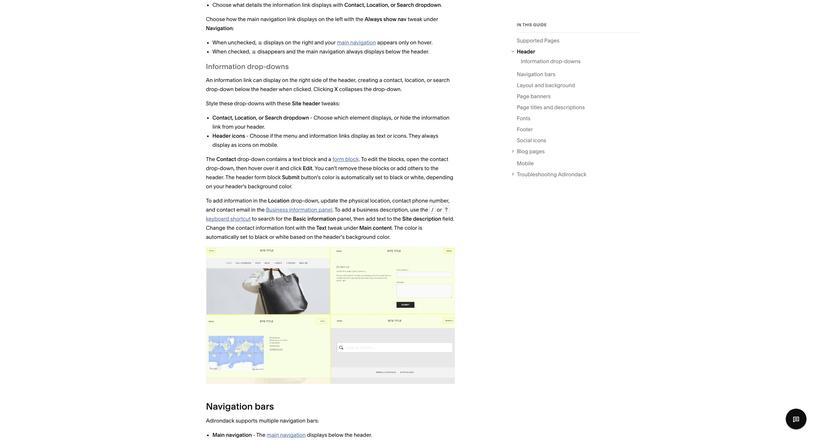 Task type: vqa. For each thing, say whether or not it's contained in the screenshot.
Site
yes



Task type: describe. For each thing, give the bounding box(es) containing it.
font
[[285, 225, 295, 232]]

with inside field. change the contact information font with the
[[296, 225, 306, 232]]

header icons
[[213, 133, 245, 139]]

drop- inside an information link can display on the right side of the header, creating a contact, location, or search drop-down below the header when clicked. clicking
[[206, 86, 220, 93]]

panel
[[319, 207, 332, 213]]

2 horizontal spatial display
[[351, 133, 369, 139]]

add up panel, on the left of the page
[[342, 207, 351, 213]]

titles
[[531, 104, 543, 111]]

contact, location, or search dropdown
[[213, 115, 309, 121]]

header for header icons
[[213, 133, 231, 139]]

choose left what
[[213, 2, 232, 8]]

checked,
[[228, 48, 250, 55]]

2 horizontal spatial block
[[345, 156, 359, 163]]

link inside choose how the main navigation link displays on the left with the always show nav tweak under navigation :
[[287, 16, 296, 22]]

add up "keyboard"
[[213, 198, 223, 204]]

1 vertical spatial adirondack
[[206, 418, 234, 425]]

0 horizontal spatial dropdown
[[284, 115, 309, 121]]

fonts
[[517, 115, 531, 122]]

drop- up contact, location, or search dropdown
[[234, 100, 248, 107]]

tweaks:
[[322, 100, 340, 107]]

- choose which element displays, or hide the information link from your header.
[[213, 115, 450, 130]]

2 vertical spatial display
[[213, 142, 230, 148]]

unchecked,
[[228, 39, 257, 46]]

and inside drop-down, update the physical location, contact phone number, and contact email in the
[[206, 207, 215, 213]]

information inside information drop-downs link
[[521, 58, 549, 65]]

based
[[290, 234, 306, 241]]

icons for header icons
[[232, 133, 245, 139]]

layout
[[517, 82, 534, 89]]

0 vertical spatial dropdown
[[415, 2, 441, 8]]

. for black
[[392, 225, 393, 232]]

header's
[[324, 234, 345, 241]]

choose what details the information link displays with contact, location, or search dropdown .
[[213, 2, 442, 8]]

others
[[408, 165, 423, 172]]

form inside . you can't remove these blocks or add others to the header. the header form block
[[255, 174, 266, 181]]

header. inside when unchecked, ☰ displays on the right and your main navigation appears only on hover. when checked, ☰ disappears and the main navigation always displays below the header.
[[411, 48, 429, 55]]

change
[[206, 225, 225, 232]]

2 horizontal spatial downs
[[564, 58, 581, 65]]

in
[[517, 22, 522, 27]]

panel,
[[337, 216, 352, 222]]

hover
[[248, 165, 262, 172]]

header's
[[226, 183, 247, 190]]

nav
[[398, 16, 407, 22]]

layout and background link
[[517, 81, 575, 92]]

automatically inside . the color is automatically set to black or white based on the header's background color.
[[206, 234, 239, 241]]

on inside . the color is automatically set to black or white based on the header's background color.
[[307, 234, 313, 241]]

collapses
[[339, 86, 363, 93]]

field.
[[443, 216, 454, 222]]

location
[[268, 198, 290, 204]]

0 horizontal spatial main
[[213, 432, 225, 439]]

displays up disappears
[[264, 39, 284, 46]]

0 horizontal spatial downs
[[248, 100, 265, 107]]

add inside . you can't remove these blocks or add others to the header. the header form block
[[397, 165, 407, 172]]

clicking
[[314, 86, 333, 93]]

1 horizontal spatial main navigation link
[[337, 39, 376, 46]]

0 vertical spatial contact,
[[345, 2, 366, 8]]

- for header icons
[[246, 133, 249, 139]]

link inside - choose which element displays, or hide the information link from your header.
[[213, 124, 221, 130]]

header,
[[338, 77, 357, 83]]

page banners
[[517, 93, 551, 100]]

element
[[350, 115, 370, 121]]

color. inside . the color is automatically set to black or white based on the header's background color.
[[377, 234, 391, 241]]

1 vertical spatial header
[[303, 100, 320, 107]]

the inside . you can't remove these blocks or add others to the header. the header form block
[[431, 165, 439, 172]]

automatically inside "button's color is automatically set to black or white, depending on your header's background color."
[[341, 174, 374, 181]]

it
[[276, 165, 279, 172]]

email
[[237, 207, 250, 213]]

to inside "button's color is automatically set to black or white, depending on your header's background color."
[[384, 174, 389, 181]]

site inside business information panel . to add a business description, use the / or ? keyboard shortcut to search for the basic information panel, then add text to the site description
[[403, 216, 412, 222]]

phone
[[412, 198, 428, 204]]

the inside - choose which element displays, or hide the information link from your header.
[[412, 115, 420, 121]]

1 vertical spatial navigation bars
[[206, 402, 274, 413]]

1 horizontal spatial information drop-downs
[[521, 58, 581, 65]]

drop- down creating at top
[[373, 86, 387, 93]]

0 vertical spatial location,
[[367, 2, 389, 8]]

submit
[[282, 174, 300, 181]]

- for contact, location, or search dropdown
[[310, 115, 312, 121]]

contact up the keyboard shortcut link
[[217, 207, 235, 213]]

right inside an information link can display on the right side of the header, creating a contact, location, or search drop-down below the header when clicked. clicking
[[299, 77, 310, 83]]

?
[[445, 207, 448, 213]]

0 horizontal spatial contact,
[[213, 115, 234, 121]]

keyboard
[[206, 216, 229, 222]]

mobile
[[517, 160, 534, 167]]

description
[[413, 216, 441, 222]]

/
[[432, 207, 434, 213]]

of
[[323, 77, 328, 83]]

information inside field. change the contact information font with the
[[256, 225, 284, 232]]

to add information in the location
[[206, 198, 290, 204]]

footer
[[517, 126, 533, 133]]

choose inside the - choose if the menu and information links display as text or icons. they always display as icons on mobile.
[[250, 133, 269, 139]]

0 horizontal spatial under
[[344, 225, 358, 232]]

page for page banners
[[517, 93, 530, 100]]

below inside when unchecked, ☰ displays on the right and your main navigation appears only on hover. when checked, ☰ disappears and the main navigation always displays below the header.
[[386, 48, 401, 55]]

from
[[222, 124, 234, 130]]

under inside choose how the main navigation link displays on the left with the always show nav tweak under navigation :
[[424, 16, 438, 22]]

0 horizontal spatial information drop-downs
[[206, 62, 289, 71]]

business
[[357, 207, 379, 213]]

0 horizontal spatial information
[[206, 62, 246, 71]]

down, inside . to edit the blocks, open the contact drop-down, then hover over it and click
[[220, 165, 235, 172]]

in inside drop-down, update the physical location, contact phone number, and contact email in the
[[251, 207, 256, 213]]

show
[[384, 16, 397, 22]]

1 vertical spatial search
[[265, 115, 282, 121]]

what
[[233, 2, 245, 8]]

is inside "button's color is automatically set to black or white, depending on your header's background color."
[[336, 174, 340, 181]]

social
[[517, 138, 532, 144]]

. for contact
[[359, 156, 360, 163]]

a up the can't
[[328, 156, 331, 163]]

button's
[[301, 174, 321, 181]]

field. change the contact information font with the
[[206, 216, 454, 232]]

this
[[523, 22, 532, 27]]

then inside business information panel . to add a business description, use the / or ? keyboard shortcut to search for the basic information panel, then add text to the site description
[[354, 216, 365, 222]]

blog
[[517, 149, 528, 155]]

an information link can display on the right side of the header, creating a contact, location, or search drop-down below the header when clicked. clicking
[[206, 77, 450, 93]]

search for to
[[258, 216, 275, 222]]

choose inside choose how the main navigation link displays on the left with the always show nav tweak under navigation :
[[206, 16, 225, 22]]

pages
[[530, 149, 545, 155]]

information inside the - choose if the menu and information links display as text or icons. they always display as icons on mobile.
[[310, 133, 338, 139]]

bars:
[[307, 418, 319, 425]]

a inside an information link can display on the right side of the header, creating a contact, location, or search drop-down below the header when clicked. clicking
[[380, 77, 382, 83]]

and right disappears
[[286, 48, 296, 55]]

the inside . you can't remove these blocks or add others to the header. the header form block
[[226, 174, 235, 181]]

your for button's
[[213, 183, 224, 190]]

color inside . the color is automatically set to black or white based on the header's background color.
[[405, 225, 417, 232]]

or inside "button's color is automatically set to black or white, depending on your header's background color."
[[404, 174, 409, 181]]

and inside the - choose if the menu and information links display as text or icons. they always display as icons on mobile.
[[299, 133, 308, 139]]

your for -
[[235, 124, 246, 130]]

0 horizontal spatial location,
[[235, 115, 257, 121]]

content
[[373, 225, 392, 232]]

or inside the - choose if the menu and information links display as text or icons. they always display as icons on mobile.
[[387, 133, 392, 139]]

button's color is automatically set to black or white, depending on your header's background color.
[[206, 174, 453, 190]]

they
[[409, 133, 421, 139]]

main inside choose how the main navigation link displays on the left with the always show nav tweak under navigation :
[[247, 16, 259, 22]]

1 horizontal spatial navigation bars
[[517, 71, 556, 78]]

. inside business information panel . to add a business description, use the / or ? keyboard shortcut to search for the basic information panel, then add text to the site description
[[332, 207, 334, 213]]

hover.
[[418, 39, 433, 46]]

edit
[[303, 165, 313, 172]]

description,
[[380, 207, 409, 213]]

edit
[[368, 156, 378, 163]]

. the color is automatically set to black or white based on the header's background color.
[[206, 225, 422, 241]]

banners
[[531, 93, 551, 100]]

to inside . the color is automatically set to black or white based on the header's background color.
[[249, 234, 254, 241]]

main down left
[[337, 39, 349, 46]]

black inside "button's color is automatically set to black or white, depending on your header's background color."
[[390, 174, 403, 181]]

contact
[[216, 156, 236, 163]]

a up click at the left of page
[[289, 156, 291, 163]]

social icons
[[517, 138, 547, 144]]

drop- inside drop-down, update the physical location, contact phone number, and contact email in the
[[291, 198, 305, 204]]

header dropdowns.png image
[[206, 247, 455, 385]]

page banners link
[[517, 92, 551, 103]]

creating
[[358, 77, 378, 83]]

to inside . you can't remove these blocks or add others to the header. the header form block
[[425, 165, 430, 172]]

displays for main
[[307, 432, 327, 439]]

these inside . you can't remove these blocks or add others to the header. the header form block
[[358, 165, 372, 172]]

0 vertical spatial in
[[253, 198, 258, 204]]

tweak inside choose how the main navigation link displays on the left with the always show nav tweak under navigation :
[[408, 16, 423, 22]]

0 horizontal spatial as
[[231, 142, 237, 148]]

and down choose how the main navigation link displays on the left with the always show nav tweak under navigation :
[[314, 39, 324, 46]]

blocks
[[373, 165, 389, 172]]

0 vertical spatial search
[[397, 2, 414, 8]]

physical
[[349, 198, 369, 204]]

clicked.
[[294, 86, 312, 93]]

an
[[206, 77, 213, 83]]

descriptions
[[555, 104, 585, 111]]

information inside - choose which element displays, or hide the information link from your header.
[[422, 115, 450, 121]]

guide
[[534, 22, 547, 27]]

header inside an information link can display on the right side of the header, creating a contact, location, or search drop-down below the header when clicked. clicking
[[260, 86, 278, 93]]

drop- up hover
[[237, 156, 251, 163]]

basic
[[293, 216, 306, 222]]

1 horizontal spatial form
[[333, 156, 344, 163]]

and right titles
[[544, 104, 553, 111]]

when
[[279, 86, 292, 93]]

the inside . the color is automatically set to black or white based on the header's background color.
[[314, 234, 322, 241]]

add down business
[[366, 216, 376, 222]]

keyboard shortcut link
[[206, 216, 251, 222]]

0 vertical spatial background
[[545, 82, 575, 89]]

2 vertical spatial below
[[328, 432, 343, 439]]

0 vertical spatial site
[[292, 100, 302, 107]]

main navigation - the main navigation displays below the header.
[[213, 432, 372, 439]]

icons.
[[393, 133, 408, 139]]

1 horizontal spatial as
[[370, 133, 375, 139]]

1 horizontal spatial downs
[[266, 62, 289, 71]]

main up side
[[306, 48, 318, 55]]

1 horizontal spatial ☰
[[258, 39, 263, 46]]

for
[[276, 216, 283, 222]]

0 horizontal spatial to
[[206, 198, 212, 204]]

icons for social icons
[[533, 138, 547, 144]]

supports
[[236, 418, 258, 425]]

and up you
[[318, 156, 327, 163]]

drop- inside . to edit the blocks, open the contact drop-down, then hover over it and click
[[206, 165, 220, 172]]

0 horizontal spatial these
[[219, 100, 233, 107]]

hide
[[400, 115, 411, 121]]

color inside "button's color is automatically set to black or white, depending on your header's background color."
[[322, 174, 335, 181]]

page titles and descriptions link
[[517, 103, 585, 114]]

text inside business information panel . to add a business description, use the / or ? keyboard shortcut to search for the basic information panel, then add text to the site description
[[377, 216, 386, 222]]

color. inside "button's color is automatically set to black or white, depending on your header's background color."
[[279, 183, 292, 190]]

or inside . you can't remove these blocks or add others to the header. the header form block
[[391, 165, 396, 172]]

layout and background
[[517, 82, 575, 89]]

down inside an information link can display on the right side of the header, creating a contact, location, or search drop-down below the header when clicked. clicking
[[220, 86, 234, 93]]

contact up description,
[[393, 198, 411, 204]]



Task type: locate. For each thing, give the bounding box(es) containing it.
0 horizontal spatial tweak
[[328, 225, 343, 232]]

below inside an information link can display on the right side of the header, creating a contact, location, or search drop-down below the header when clicked. clicking
[[235, 86, 250, 93]]

the inside . the color is automatically set to black or white based on the header's background color.
[[394, 225, 403, 232]]

to right shortcut in the left of the page
[[252, 216, 257, 222]]

1 vertical spatial color.
[[377, 234, 391, 241]]

header inside . you can't remove these blocks or add others to the header. the header form block
[[236, 174, 253, 181]]

0 horizontal spatial down
[[220, 86, 234, 93]]

under down panel, on the left of the page
[[344, 225, 358, 232]]

0 horizontal spatial automatically
[[206, 234, 239, 241]]

0 vertical spatial color
[[322, 174, 335, 181]]

block down it
[[267, 174, 281, 181]]

your left header's
[[213, 183, 224, 190]]

0 horizontal spatial is
[[336, 174, 340, 181]]

. to edit the blocks, open the contact drop-down, then hover over it and click
[[206, 156, 449, 172]]

1 horizontal spatial tweak
[[408, 16, 423, 22]]

contact inside . to edit the blocks, open the contact drop-down, then hover over it and click
[[430, 156, 449, 163]]

1 horizontal spatial main
[[359, 225, 372, 232]]

with right left
[[344, 16, 354, 22]]

information
[[273, 2, 301, 8], [214, 77, 242, 83], [422, 115, 450, 121], [310, 133, 338, 139], [224, 198, 252, 204], [289, 207, 317, 213], [308, 216, 336, 222], [256, 225, 284, 232]]

0 vertical spatial -
[[310, 115, 312, 121]]

set down blocks
[[375, 174, 383, 181]]

troubleshooting adirondack button
[[510, 170, 640, 179]]

block
[[303, 156, 317, 163], [345, 156, 359, 163], [267, 174, 281, 181]]

a
[[380, 77, 382, 83], [289, 156, 291, 163], [328, 156, 331, 163], [353, 207, 356, 213]]

the left contact
[[206, 156, 215, 163]]

1 horizontal spatial your
[[235, 124, 246, 130]]

search
[[397, 2, 414, 8], [265, 115, 282, 121]]

0 vertical spatial right
[[302, 39, 313, 46]]

and inside . to edit the blocks, open the contact drop-down, then hover over it and click
[[280, 165, 289, 172]]

site
[[292, 100, 302, 107], [403, 216, 412, 222]]

- inside - choose which element displays, or hide the information link from your header.
[[310, 115, 312, 121]]

search for or
[[433, 77, 450, 83]]

adirondack left the 'supports'
[[206, 418, 234, 425]]

0 horizontal spatial your
[[213, 183, 224, 190]]

displays for navigation
[[297, 16, 317, 22]]

choose down tweaks: on the left of page
[[314, 115, 333, 121]]

when unchecked, ☰ displays on the right and your main navigation appears only on hover. when checked, ☰ disappears and the main navigation always displays below the header.
[[213, 39, 433, 55]]

drop- down "header" dropdown button
[[551, 58, 564, 65]]

page for page titles and descriptions
[[517, 104, 530, 111]]

page down layout at the right top
[[517, 93, 530, 100]]

on inside an information link can display on the right side of the header, creating a contact, location, or search drop-down below the header when clicked. clicking
[[282, 77, 288, 83]]

page inside 'link'
[[517, 93, 530, 100]]

with inside choose how the main navigation link displays on the left with the always show nav tweak under navigation :
[[344, 16, 354, 22]]

0 horizontal spatial always
[[346, 48, 363, 55]]

0 vertical spatial under
[[424, 16, 438, 22]]

2 vertical spatial to
[[335, 207, 341, 213]]

display right links
[[351, 133, 369, 139]]

drop-down, update the physical location, contact phone number, and contact email in the
[[206, 198, 450, 213]]

location, inside drop-down, update the physical location, contact phone number, and contact email in the
[[370, 198, 391, 204]]

text tweak under main content
[[317, 225, 392, 232]]

click
[[290, 165, 302, 172]]

0 horizontal spatial -
[[246, 133, 249, 139]]

1 vertical spatial in
[[251, 207, 256, 213]]

0 horizontal spatial site
[[292, 100, 302, 107]]

1 horizontal spatial -
[[253, 432, 255, 439]]

main down multiple
[[267, 432, 279, 439]]

your inside "button's color is automatically set to black or white, depending on your header's background color."
[[213, 183, 224, 190]]

1 horizontal spatial location,
[[367, 2, 389, 8]]

1 vertical spatial location,
[[370, 198, 391, 204]]

1 horizontal spatial header
[[517, 48, 535, 55]]

main navigation link down the always
[[337, 39, 376, 46]]

1 vertical spatial always
[[422, 133, 438, 139]]

displays up choose how the main navigation link displays on the left with the always show nav tweak under navigation :
[[312, 2, 332, 8]]

choose left how
[[206, 16, 225, 22]]

down, up business information panel link
[[305, 198, 320, 204]]

black inside . the color is automatically set to black or white based on the header's background color.
[[255, 234, 268, 241]]

choose inside - choose which element displays, or hide the information link from your header.
[[314, 115, 333, 121]]

open
[[407, 156, 419, 163]]

or inside an information link can display on the right side of the header, creating a contact, location, or search drop-down below the header when clicked. clicking
[[427, 77, 432, 83]]

0 horizontal spatial ☰
[[252, 48, 256, 55]]

0 horizontal spatial form
[[255, 174, 266, 181]]

you
[[315, 165, 324, 172]]

black left white
[[255, 234, 268, 241]]

2 horizontal spatial these
[[358, 165, 372, 172]]

always
[[365, 16, 382, 22]]

color. down submit
[[279, 183, 292, 190]]

always inside the - choose if the menu and information links display as text or icons. they always display as icons on mobile.
[[422, 133, 438, 139]]

search inside business information panel . to add a business description, use the / or ? keyboard shortcut to search for the basic information panel, then add text to the site description
[[258, 216, 275, 222]]

. inside . you can't remove these blocks or add others to the header. the header form block
[[313, 165, 314, 172]]

tweak up the header's
[[328, 225, 343, 232]]

blocks,
[[388, 156, 405, 163]]

. you can't remove these blocks or add others to the header. the header form block
[[206, 165, 439, 181]]

right inside when unchecked, ☰ displays on the right and your main navigation appears only on hover. when checked, ☰ disappears and the main navigation always displays below the header.
[[302, 39, 313, 46]]

link inside an information link can display on the right side of the header, creating a contact, location, or search drop-down below the header when clicked. clicking
[[243, 77, 252, 83]]

1 vertical spatial black
[[255, 234, 268, 241]]

1 vertical spatial down
[[251, 156, 265, 163]]

. inside . the color is automatically set to black or white based on the header's background color.
[[392, 225, 393, 232]]

2 vertical spatial your
[[213, 183, 224, 190]]

navigation bars up the 'supports'
[[206, 402, 274, 413]]

and up "keyboard"
[[206, 207, 215, 213]]

tweak right nav
[[408, 16, 423, 22]]

location,
[[405, 77, 426, 83], [370, 198, 391, 204]]

down
[[220, 86, 234, 93], [251, 156, 265, 163]]

header inside dropdown button
[[517, 48, 535, 55]]

. inside . to edit the blocks, open the contact drop-down, then hover over it and click
[[359, 156, 360, 163]]

is down the description
[[418, 225, 422, 232]]

header for header
[[517, 48, 535, 55]]

on inside choose how the main navigation link displays on the left with the always show nav tweak under navigation :
[[319, 16, 325, 22]]

0 vertical spatial bars
[[545, 71, 556, 78]]

with up left
[[333, 2, 343, 8]]

choose how the main navigation link displays on the left with the always show nav tweak under navigation :
[[206, 16, 438, 31]]

always
[[346, 48, 363, 55], [422, 133, 438, 139]]

to left edit
[[361, 156, 367, 163]]

- choose if the menu and information links display as text or icons. they always display as icons on mobile.
[[213, 133, 438, 148]]

0 vertical spatial main
[[359, 225, 372, 232]]

0 vertical spatial adirondack
[[558, 171, 587, 178]]

automatically
[[341, 174, 374, 181], [206, 234, 239, 241]]

how
[[226, 16, 237, 22]]

downs up contact, location, or search dropdown
[[248, 100, 265, 107]]

choose left if
[[250, 133, 269, 139]]

menu
[[283, 133, 298, 139]]

then inside . to edit the blocks, open the contact drop-down, then hover over it and click
[[236, 165, 247, 172]]

main navigation link down multiple
[[267, 432, 306, 439]]

0 vertical spatial header
[[260, 86, 278, 93]]

x
[[335, 86, 338, 93]]

then left hover
[[236, 165, 247, 172]]

2 page from the top
[[517, 104, 530, 111]]

contact,
[[345, 2, 366, 8], [213, 115, 234, 121]]

update
[[321, 198, 338, 204]]

and right it
[[280, 165, 289, 172]]

1 vertical spatial as
[[231, 142, 237, 148]]

1 horizontal spatial display
[[263, 77, 281, 83]]

information down checked,
[[206, 62, 246, 71]]

bars
[[545, 71, 556, 78], [255, 402, 274, 413]]

background inside . the color is automatically set to black or white based on the header's background color.
[[346, 234, 376, 241]]

display inside an information link can display on the right side of the header, creating a contact, location, or search drop-down below the header when clicked. clicking
[[263, 77, 281, 83]]

drop- up can
[[247, 62, 266, 71]]

☰ right checked,
[[252, 48, 256, 55]]

displays down choose what details the information link displays with contact, location, or search dropdown .
[[297, 16, 317, 22]]

and down navigation bars 'link'
[[535, 82, 544, 89]]

side
[[311, 77, 322, 83]]

if
[[270, 133, 273, 139]]

drop- up business information panel link
[[291, 198, 305, 204]]

main down details at the left top of the page
[[247, 16, 259, 22]]

icons inside the - choose if the menu and information links display as text or icons. they always display as icons on mobile.
[[238, 142, 251, 148]]

to up "keyboard"
[[206, 198, 212, 204]]

text inside the - choose if the menu and information links display as text or icons. they always display as icons on mobile.
[[377, 133, 386, 139]]

dropdown
[[415, 2, 441, 8], [284, 115, 309, 121]]

troubleshooting adirondack link
[[517, 170, 640, 179]]

to inside business information panel . to add a business description, use the / or ? keyboard shortcut to search for the basic information panel, then add text to the site description
[[335, 207, 341, 213]]

1 vertical spatial location,
[[235, 115, 257, 121]]

0 vertical spatial main navigation link
[[337, 39, 376, 46]]

only
[[399, 39, 409, 46]]

in right email
[[251, 207, 256, 213]]

information up navigation bars 'link'
[[521, 58, 549, 65]]

in this guide
[[517, 22, 547, 27]]

your inside when unchecked, ☰ displays on the right and your main navigation appears only on hover. when checked, ☰ disappears and the main navigation always displays below the header.
[[325, 39, 336, 46]]

on inside "button's color is automatically set to black or white, depending on your header's background color."
[[206, 183, 212, 190]]

color. down content
[[377, 234, 391, 241]]

1 horizontal spatial bars
[[545, 71, 556, 78]]

☰
[[258, 39, 263, 46], [252, 48, 256, 55]]

add down blocks, on the left top of the page
[[397, 165, 407, 172]]

1 horizontal spatial under
[[424, 16, 438, 22]]

when left checked,
[[213, 48, 227, 55]]

1 horizontal spatial background
[[346, 234, 376, 241]]

and right the menu
[[299, 133, 308, 139]]

background inside "button's color is automatically set to black or white, depending on your header's background color."
[[248, 183, 278, 190]]

a left contact,
[[380, 77, 382, 83]]

search up nav
[[397, 2, 414, 8]]

location, up the always
[[367, 2, 389, 8]]

or inside - choose which element displays, or hide the information link from your header.
[[394, 115, 399, 121]]

color down use
[[405, 225, 417, 232]]

displays inside choose how the main navigation link displays on the left with the always show nav tweak under navigation :
[[297, 16, 317, 22]]

header up header's
[[236, 174, 253, 181]]

- right header icons
[[246, 133, 249, 139]]

appears
[[377, 39, 398, 46]]

1 vertical spatial background
[[248, 183, 278, 190]]

or inside business information panel . to add a business description, use the / or ? keyboard shortcut to search for the basic information panel, then add text to the site description
[[437, 207, 442, 213]]

navigation inside navigation bars 'link'
[[517, 71, 544, 78]]

white
[[276, 234, 289, 241]]

information inside an information link can display on the right side of the header, creating a contact, location, or search drop-down below the header when clicked. clicking
[[214, 77, 242, 83]]

to down description,
[[387, 216, 392, 222]]

downs down "header" dropdown button
[[564, 58, 581, 65]]

display down header icons
[[213, 142, 230, 148]]

0 horizontal spatial display
[[213, 142, 230, 148]]

header. inside . you can't remove these blocks or add others to the header. the header form block
[[206, 174, 224, 181]]

down.
[[387, 86, 402, 93]]

always right they
[[422, 133, 438, 139]]

adirondack inside dropdown button
[[558, 171, 587, 178]]

2 vertical spatial -
[[253, 432, 255, 439]]

a inside business information panel . to add a business description, use the / or ? keyboard shortcut to search for the basic information panel, then add text to the site description
[[353, 207, 356, 213]]

0 horizontal spatial background
[[248, 183, 278, 190]]

the contact drop-down contains a text block and a form block
[[206, 156, 359, 163]]

1 vertical spatial tweak
[[328, 225, 343, 232]]

downs
[[564, 58, 581, 65], [266, 62, 289, 71], [248, 100, 265, 107]]

with up contact, location, or search dropdown
[[266, 100, 276, 107]]

0 vertical spatial color.
[[279, 183, 292, 190]]

1 vertical spatial automatically
[[206, 234, 239, 241]]

displays down appears
[[364, 48, 384, 55]]

2 horizontal spatial background
[[545, 82, 575, 89]]

to down shortcut in the left of the page
[[249, 234, 254, 241]]

and
[[314, 39, 324, 46], [286, 48, 296, 55], [535, 82, 544, 89], [544, 104, 553, 111], [299, 133, 308, 139], [318, 156, 327, 163], [280, 165, 289, 172], [206, 207, 215, 213]]

header down clicked.
[[303, 100, 320, 107]]

links
[[339, 133, 350, 139]]

0 vertical spatial black
[[390, 174, 403, 181]]

1 vertical spatial ☰
[[252, 48, 256, 55]]

automatically down change
[[206, 234, 239, 241]]

with down the basic
[[296, 225, 306, 232]]

information drop-downs
[[521, 58, 581, 65], [206, 62, 289, 71]]

information drop-downs up can
[[206, 62, 289, 71]]

icons
[[232, 133, 245, 139], [533, 138, 547, 144], [238, 142, 251, 148]]

0 vertical spatial header
[[517, 48, 535, 55]]

1 horizontal spatial then
[[354, 216, 365, 222]]

0 vertical spatial then
[[236, 165, 247, 172]]

site down clicked.
[[292, 100, 302, 107]]

. for add
[[313, 165, 314, 172]]

set inside . the color is automatically set to black or white based on the header's background color.
[[240, 234, 248, 241]]

navigation inside choose how the main navigation link displays on the left with the always show nav tweak under navigation :
[[206, 25, 233, 31]]

supported pages link
[[517, 36, 560, 47]]

contact inside field. change the contact information font with the
[[236, 225, 254, 232]]

2 vertical spatial navigation
[[206, 402, 253, 413]]

header button
[[510, 47, 640, 56]]

over
[[264, 165, 274, 172]]

icons down from
[[232, 133, 245, 139]]

link
[[302, 2, 310, 8], [287, 16, 296, 22], [243, 77, 252, 83], [213, 124, 221, 130]]

0 horizontal spatial main navigation link
[[267, 432, 306, 439]]

blog pages link
[[517, 147, 640, 156]]

style
[[206, 100, 218, 107]]

can't
[[325, 165, 337, 172]]

on inside the - choose if the menu and information links display as text or icons. they always display as icons on mobile.
[[253, 142, 259, 148]]

1 vertical spatial text
[[293, 156, 302, 163]]

1 vertical spatial form
[[255, 174, 266, 181]]

or
[[391, 2, 396, 8], [427, 77, 432, 83], [259, 115, 264, 121], [394, 115, 399, 121], [387, 133, 392, 139], [391, 165, 396, 172], [404, 174, 409, 181], [437, 207, 442, 213], [269, 234, 274, 241]]

background down text tweak under main content in the left bottom of the page
[[346, 234, 376, 241]]

depending
[[426, 174, 453, 181]]

1 vertical spatial color
[[405, 225, 417, 232]]

0 vertical spatial navigation
[[206, 25, 233, 31]]

2 vertical spatial background
[[346, 234, 376, 241]]

header down from
[[213, 133, 231, 139]]

1 vertical spatial main navigation link
[[267, 432, 306, 439]]

always inside when unchecked, ☰ displays on the right and your main navigation appears only on hover. when checked, ☰ disappears and the main navigation always displays below the header.
[[346, 48, 363, 55]]

1 vertical spatial -
[[246, 133, 249, 139]]

0 vertical spatial ☰
[[258, 39, 263, 46]]

form down hover
[[255, 174, 266, 181]]

background up banners
[[545, 82, 575, 89]]

location, up header icons
[[235, 115, 257, 121]]

add
[[397, 165, 407, 172], [213, 198, 223, 204], [342, 207, 351, 213], [366, 216, 376, 222]]

1 when from the top
[[213, 39, 227, 46]]

main navigation link
[[337, 39, 376, 46], [267, 432, 306, 439]]

block inside . you can't remove these blocks or add others to the header. the header form block
[[267, 174, 281, 181]]

the down adirondack supports multiple navigation bars:
[[256, 432, 266, 439]]

0 horizontal spatial header
[[213, 133, 231, 139]]

to down blocks
[[384, 174, 389, 181]]

-
[[310, 115, 312, 121], [246, 133, 249, 139], [253, 432, 255, 439]]

location, up business
[[370, 198, 391, 204]]

color down the can't
[[322, 174, 335, 181]]

1 horizontal spatial to
[[335, 207, 341, 213]]

1 horizontal spatial down,
[[305, 198, 320, 204]]

mobile.
[[260, 142, 278, 148]]

1 horizontal spatial automatically
[[341, 174, 374, 181]]

1 horizontal spatial these
[[277, 100, 291, 107]]

or inside . the color is automatically set to black or white based on the header's background color.
[[269, 234, 274, 241]]

shortcut
[[230, 216, 251, 222]]

0 vertical spatial down,
[[220, 165, 235, 172]]

1 vertical spatial below
[[235, 86, 250, 93]]

down,
[[220, 165, 235, 172], [305, 198, 320, 204]]

:
[[233, 25, 234, 31]]

0 horizontal spatial header
[[236, 174, 253, 181]]

navigation inside choose how the main navigation link displays on the left with the always show nav tweak under navigation :
[[261, 16, 286, 22]]

1 vertical spatial navigation
[[517, 71, 544, 78]]

page
[[517, 93, 530, 100], [517, 104, 530, 111]]

form
[[333, 156, 344, 163], [255, 174, 266, 181]]

when left unchecked,
[[213, 39, 227, 46]]

2 when from the top
[[213, 48, 227, 55]]

below
[[386, 48, 401, 55], [235, 86, 250, 93], [328, 432, 343, 439]]

header. inside - choose which element displays, or hide the information link from your header.
[[247, 124, 265, 130]]

0 horizontal spatial search
[[265, 115, 282, 121]]

with
[[333, 2, 343, 8], [344, 16, 354, 22], [266, 100, 276, 107], [296, 225, 306, 232]]

1 vertical spatial set
[[240, 234, 248, 241]]

1 horizontal spatial information
[[521, 58, 549, 65]]

0 horizontal spatial adirondack
[[206, 418, 234, 425]]

your inside - choose which element displays, or hide the information link from your header.
[[235, 124, 246, 130]]

to
[[361, 156, 367, 163], [206, 198, 212, 204], [335, 207, 341, 213]]

a down the physical
[[353, 207, 356, 213]]

search down style these drop-downs with these site header tweaks:
[[265, 115, 282, 121]]

these down 'when'
[[277, 100, 291, 107]]

- up the - choose if the menu and information links display as text or icons. they always display as icons on mobile.
[[310, 115, 312, 121]]

☰ up disappears
[[258, 39, 263, 46]]

contact, up the always
[[345, 2, 366, 8]]

multiple
[[259, 418, 279, 425]]

text up click at the left of page
[[293, 156, 302, 163]]

to inside . to edit the blocks, open the contact drop-down, then hover over it and click
[[361, 156, 367, 163]]

1 vertical spatial search
[[258, 216, 275, 222]]

drop- down an at the top
[[206, 86, 220, 93]]

down, inside drop-down, update the physical location, contact phone number, and contact email in the
[[305, 198, 320, 204]]

1 horizontal spatial block
[[303, 156, 317, 163]]

1 vertical spatial right
[[299, 77, 310, 83]]

your down choose how the main navigation link displays on the left with the always show nav tweak under navigation :
[[325, 39, 336, 46]]

under up "hover."
[[424, 16, 438, 22]]

1 horizontal spatial is
[[418, 225, 422, 232]]

bars up layout and background
[[545, 71, 556, 78]]

block up edit on the top left
[[303, 156, 317, 163]]

use
[[410, 207, 419, 213]]

1 vertical spatial page
[[517, 104, 530, 111]]

displays down the bars:
[[307, 432, 327, 439]]

0 horizontal spatial below
[[235, 86, 250, 93]]

0 vertical spatial is
[[336, 174, 340, 181]]

set inside "button's color is automatically set to black or white, depending on your header's background color."
[[375, 174, 383, 181]]

is inside . the color is automatically set to black or white based on the header's background color.
[[418, 225, 422, 232]]

text up content
[[377, 216, 386, 222]]

0 vertical spatial form
[[333, 156, 344, 163]]

1 page from the top
[[517, 93, 530, 100]]

can
[[253, 77, 262, 83]]

1 horizontal spatial set
[[375, 174, 383, 181]]

navigation up layout at the right top
[[517, 71, 544, 78]]

displays for information
[[312, 2, 332, 8]]

display right can
[[263, 77, 281, 83]]

2 horizontal spatial to
[[361, 156, 367, 163]]

0 vertical spatial your
[[325, 39, 336, 46]]

color.
[[279, 183, 292, 190], [377, 234, 391, 241]]

tweak
[[408, 16, 423, 22], [328, 225, 343, 232]]

the inside the - choose if the menu and information links display as text or icons. they always display as icons on mobile.
[[274, 133, 282, 139]]

contact
[[430, 156, 449, 163], [393, 198, 411, 204], [217, 207, 235, 213], [236, 225, 254, 232]]

location,
[[367, 2, 389, 8], [235, 115, 257, 121]]

0 vertical spatial search
[[433, 77, 450, 83]]

as down displays,
[[370, 133, 375, 139]]

.
[[441, 2, 442, 8], [359, 156, 360, 163], [313, 165, 314, 172], [332, 207, 334, 213], [392, 225, 393, 232]]

1 vertical spatial bars
[[255, 402, 274, 413]]

1 vertical spatial contact,
[[213, 115, 234, 121]]

bars inside navigation bars 'link'
[[545, 71, 556, 78]]

1 horizontal spatial search
[[397, 2, 414, 8]]

these
[[219, 100, 233, 107], [277, 100, 291, 107], [358, 165, 372, 172]]

adirondack down blog pages dropdown button
[[558, 171, 587, 178]]

location, inside an information link can display on the right side of the header, creating a contact, location, or search drop-down below the header when clicked. clicking
[[405, 77, 426, 83]]



